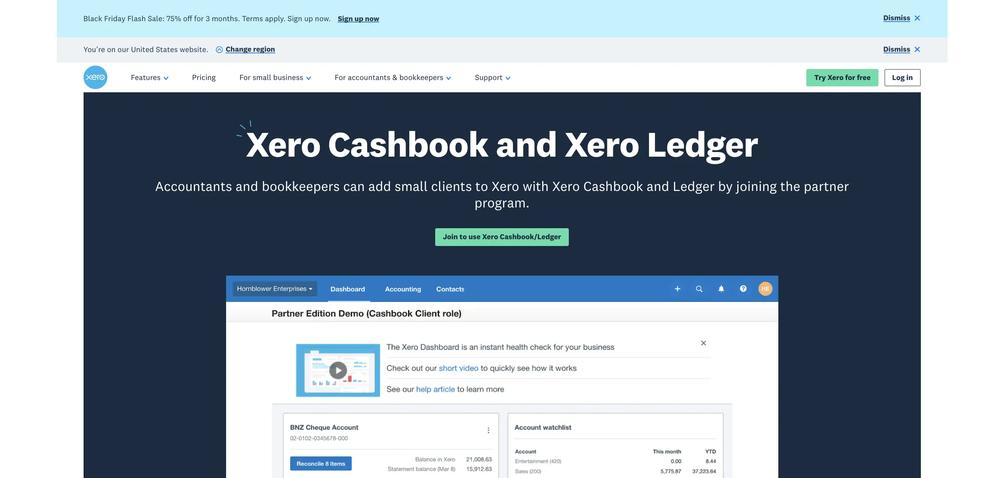 Task type: locate. For each thing, give the bounding box(es) containing it.
1 horizontal spatial for
[[845, 73, 855, 82]]

for for for accountants & bookkeepers
[[335, 73, 346, 82]]

0 horizontal spatial and
[[236, 178, 258, 195]]

in
[[906, 73, 913, 82]]

cashbook and xero ledger
[[321, 122, 758, 166]]

business
[[273, 73, 303, 82]]

1 horizontal spatial bookkeepers
[[399, 73, 443, 82]]

to inside "accountants and bookkeepers can add small clients to xero with xero cashbook and ledger by joining the partner program."
[[475, 178, 488, 195]]

1 horizontal spatial cashbook
[[583, 178, 643, 195]]

partner
[[804, 178, 849, 195]]

1 horizontal spatial for
[[335, 73, 346, 82]]

features
[[131, 73, 161, 82]]

2 for from the left
[[335, 73, 346, 82]]

2 horizontal spatial and
[[647, 178, 669, 195]]

united
[[131, 44, 154, 54]]

1 for from the left
[[239, 73, 251, 82]]

try xero for free
[[814, 73, 871, 82]]

for left accountants
[[335, 73, 346, 82]]

sign up now
[[338, 14, 379, 23]]

log in link
[[884, 69, 921, 87]]

small inside "accountants and bookkeepers can add small clients to xero with xero cashbook and ledger by joining the partner program."
[[395, 178, 428, 195]]

0 vertical spatial bookkeepers
[[399, 73, 443, 82]]

cashbook/ledger
[[500, 233, 561, 242]]

0 vertical spatial to
[[475, 178, 488, 195]]

for left free
[[845, 73, 855, 82]]

sign right apply.
[[288, 13, 302, 23]]

sign up now link
[[338, 14, 379, 25]]

for down change region button
[[239, 73, 251, 82]]

1 vertical spatial dismiss
[[883, 45, 910, 54]]

log
[[892, 73, 905, 82]]

to
[[475, 178, 488, 195], [460, 233, 467, 242]]

to left use at the left of page
[[460, 233, 467, 242]]

dismiss button
[[883, 13, 921, 24], [883, 44, 921, 56]]

for inside for accountants & bookkeepers dropdown button
[[335, 73, 346, 82]]

0 horizontal spatial to
[[460, 233, 467, 242]]

friday
[[104, 13, 125, 23]]

small
[[253, 73, 271, 82], [395, 178, 428, 195]]

sale:
[[148, 13, 165, 23]]

0 horizontal spatial for
[[194, 13, 204, 23]]

the
[[780, 178, 800, 195]]

up left 'now.'
[[304, 13, 313, 23]]

0 vertical spatial dismiss button
[[883, 13, 921, 24]]

states
[[156, 44, 178, 54]]

and for xero
[[496, 122, 557, 166]]

1 dismiss button from the top
[[883, 13, 921, 24]]

0 horizontal spatial for
[[239, 73, 251, 82]]

free
[[857, 73, 871, 82]]

sign right 'now.'
[[338, 14, 353, 23]]

1 horizontal spatial to
[[475, 178, 488, 195]]

for
[[239, 73, 251, 82], [335, 73, 346, 82]]

0 vertical spatial small
[[253, 73, 271, 82]]

2 dismiss button from the top
[[883, 44, 921, 56]]

for inside for small business dropdown button
[[239, 73, 251, 82]]

by
[[718, 178, 733, 195]]

for left 3
[[194, 13, 204, 23]]

small left business
[[253, 73, 271, 82]]

for for for small business
[[239, 73, 251, 82]]

xero
[[828, 73, 844, 82], [246, 122, 321, 166], [565, 122, 639, 166], [492, 178, 519, 195], [552, 178, 580, 195], [482, 233, 498, 242]]

change region
[[226, 45, 275, 54]]

0 vertical spatial dismiss
[[883, 13, 910, 22]]

accountants
[[348, 73, 390, 82]]

ledger
[[647, 122, 758, 166], [673, 178, 715, 195]]

dismiss
[[883, 13, 910, 22], [883, 45, 910, 54]]

apply.
[[265, 13, 286, 23]]

1 vertical spatial small
[[395, 178, 428, 195]]

up left the now
[[355, 14, 363, 23]]

use
[[469, 233, 481, 242]]

0 horizontal spatial bookkeepers
[[262, 178, 340, 195]]

you're on our united states website.
[[83, 44, 208, 54]]

and
[[496, 122, 557, 166], [236, 178, 258, 195], [647, 178, 669, 195]]

1 horizontal spatial and
[[496, 122, 557, 166]]

website.
[[180, 44, 208, 54]]

1 horizontal spatial small
[[395, 178, 428, 195]]

1 dismiss from the top
[[883, 13, 910, 22]]

small right add
[[395, 178, 428, 195]]

up
[[304, 13, 313, 23], [355, 14, 363, 23]]

black friday flash sale: 75% off for 3 months. terms apply. sign up now.
[[83, 13, 331, 23]]

to right clients
[[475, 178, 488, 195]]

clients
[[431, 178, 472, 195]]

dismiss button for you're on our united states website.
[[883, 44, 921, 56]]

1 vertical spatial bookkeepers
[[262, 178, 340, 195]]

0 horizontal spatial small
[[253, 73, 271, 82]]

for small business button
[[228, 63, 323, 93]]

1 vertical spatial cashbook
[[583, 178, 643, 195]]

1 vertical spatial dismiss button
[[883, 44, 921, 56]]

bookkeepers
[[399, 73, 443, 82], [262, 178, 340, 195]]

off
[[183, 13, 192, 23]]

now
[[365, 14, 379, 23]]

sign
[[288, 13, 302, 23], [338, 14, 353, 23]]

1 vertical spatial ledger
[[673, 178, 715, 195]]

0 horizontal spatial cashbook
[[328, 122, 488, 166]]

program.
[[474, 194, 530, 211]]

cashbook
[[328, 122, 488, 166], [583, 178, 643, 195]]

for
[[194, 13, 204, 23], [845, 73, 855, 82]]

2 dismiss from the top
[[883, 45, 910, 54]]



Task type: vqa. For each thing, say whether or not it's contained in the screenshot.
middle of
no



Task type: describe. For each thing, give the bounding box(es) containing it.
1 vertical spatial to
[[460, 233, 467, 242]]

try xero for free link
[[806, 69, 879, 87]]

terms
[[242, 13, 263, 23]]

small inside dropdown button
[[253, 73, 271, 82]]

3
[[206, 13, 210, 23]]

cashbook inside "accountants and bookkeepers can add small clients to xero with xero cashbook and ledger by joining the partner program."
[[583, 178, 643, 195]]

join to use xero cashbook/ledger
[[443, 233, 561, 242]]

months.
[[212, 13, 240, 23]]

dismiss button for black friday flash sale: 75% off for 3 months. terms apply. sign up now.
[[883, 13, 921, 24]]

accountants and bookkeepers can add small clients to xero with xero cashbook and ledger by joining the partner program.
[[155, 178, 849, 211]]

you're
[[83, 44, 105, 54]]

on
[[107, 44, 116, 54]]

0 vertical spatial for
[[194, 13, 204, 23]]

joining
[[736, 178, 777, 195]]

with
[[523, 178, 549, 195]]

add
[[368, 178, 391, 195]]

pricing
[[192, 73, 216, 82]]

for accountants & bookkeepers
[[335, 73, 443, 82]]

bookkeepers inside dropdown button
[[399, 73, 443, 82]]

1 horizontal spatial sign
[[338, 14, 353, 23]]

join to use xero cashbook/ledger link
[[435, 229, 569, 246]]

ledger inside "accountants and bookkeepers can add small clients to xero with xero cashbook and ledger by joining the partner program."
[[673, 178, 715, 195]]

join
[[443, 233, 458, 242]]

pricing link
[[180, 63, 228, 93]]

our
[[118, 44, 129, 54]]

1 horizontal spatial up
[[355, 14, 363, 23]]

for small business
[[239, 73, 303, 82]]

features button
[[119, 63, 180, 93]]

0 vertical spatial ledger
[[647, 122, 758, 166]]

0 horizontal spatial up
[[304, 13, 313, 23]]

black
[[83, 13, 102, 23]]

dismiss for you're on our united states website.
[[883, 45, 910, 54]]

log in
[[892, 73, 913, 82]]

change
[[226, 45, 251, 54]]

&
[[392, 73, 397, 82]]

flash
[[127, 13, 146, 23]]

now.
[[315, 13, 331, 23]]

can
[[343, 178, 365, 195]]

bookkeepers inside "accountants and bookkeepers can add small clients to xero with xero cashbook and ledger by joining the partner program."
[[262, 178, 340, 195]]

0 horizontal spatial sign
[[288, 13, 302, 23]]

region
[[253, 45, 275, 54]]

for accountants & bookkeepers button
[[323, 63, 463, 93]]

0 vertical spatial cashbook
[[328, 122, 488, 166]]

xero homepage image
[[83, 66, 107, 90]]

1 vertical spatial for
[[845, 73, 855, 82]]

and for bookkeepers
[[236, 178, 258, 195]]

support
[[475, 73, 503, 82]]

change region button
[[215, 44, 275, 56]]

dismiss for black friday flash sale: 75% off for 3 months. terms apply. sign up now.
[[883, 13, 910, 22]]

support button
[[463, 63, 522, 93]]

accountants
[[155, 178, 232, 195]]

try
[[814, 73, 826, 82]]

75%
[[166, 13, 181, 23]]



